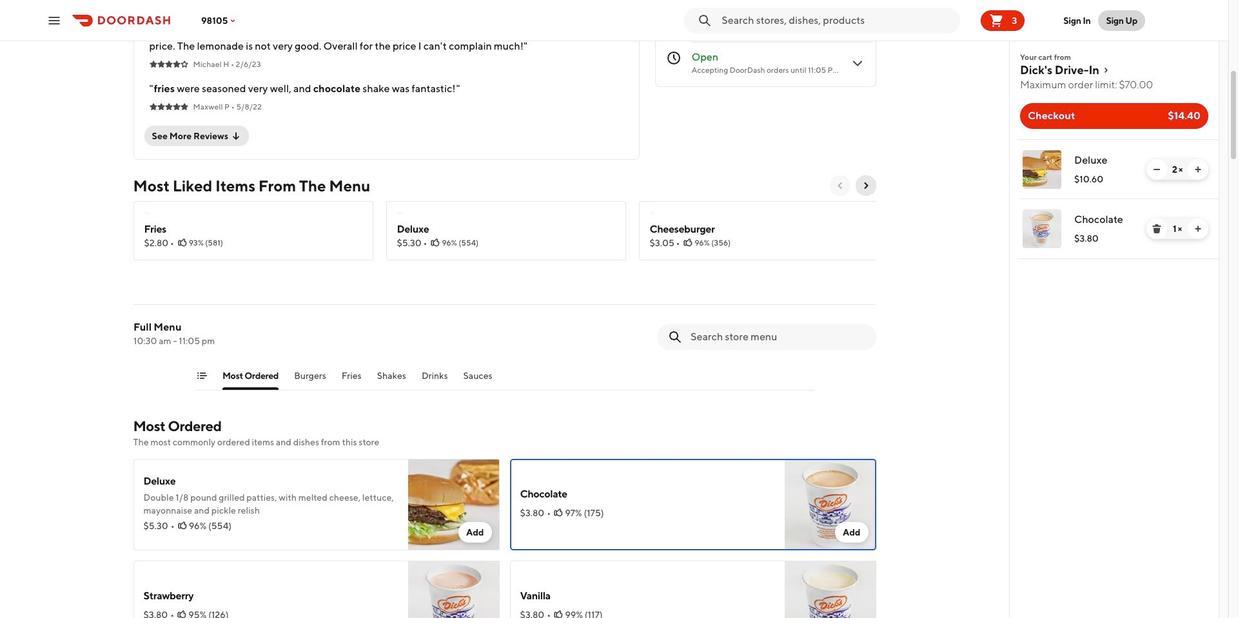 Task type: locate. For each thing, give the bounding box(es) containing it.
open menu image
[[46, 13, 62, 28]]

0 horizontal spatial deluxe image
[[408, 459, 500, 551]]

Store search: begin typing to search for stores available on DoorDash text field
[[722, 13, 955, 27]]

remove item from cart image
[[1152, 224, 1162, 234]]

vanilla image
[[785, 561, 876, 619]]

0 horizontal spatial chocolate image
[[785, 459, 876, 551]]

list
[[1010, 139, 1219, 259]]

add one to cart image
[[1193, 164, 1204, 175]]

heading
[[133, 175, 370, 196]]

chocolate image
[[1023, 210, 1062, 248], [785, 459, 876, 551]]

next button of carousel image
[[861, 181, 871, 191]]

1 vertical spatial chocolate image
[[785, 459, 876, 551]]

remove one from cart image
[[1152, 164, 1162, 175]]

0 vertical spatial deluxe image
[[1023, 150, 1062, 189]]

deluxe image
[[1023, 150, 1062, 189], [408, 459, 500, 551]]

1 horizontal spatial deluxe image
[[1023, 150, 1062, 189]]

0 vertical spatial chocolate image
[[1023, 210, 1062, 248]]



Task type: describe. For each thing, give the bounding box(es) containing it.
previous button of carousel image
[[835, 181, 845, 191]]

add one to cart image
[[1193, 224, 1204, 234]]

1 vertical spatial deluxe image
[[408, 459, 500, 551]]

strawberry image
[[408, 561, 500, 619]]

Item Search search field
[[690, 330, 866, 344]]

1 horizontal spatial chocolate image
[[1023, 210, 1062, 248]]



Task type: vqa. For each thing, say whether or not it's contained in the screenshot.
leftmost Chocolate image
yes



